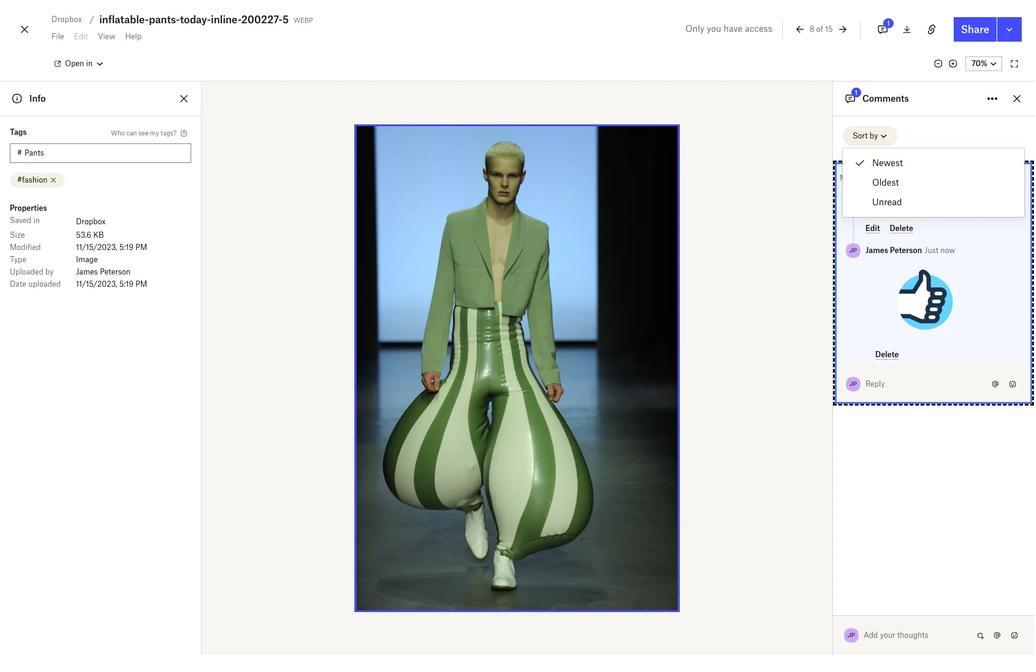 Task type: describe. For each thing, give the bounding box(es) containing it.
successfully
[[827, 633, 870, 643]]

pants-
[[149, 13, 180, 26]]

row containing uploaded by
[[10, 266, 191, 278]]

file button
[[47, 27, 69, 47]]

/
[[89, 14, 94, 25]]

view
[[98, 32, 115, 41]]

8 of 15
[[810, 24, 833, 34]]

microsoft_pride_21_lesbian.jpg
[[778, 601, 890, 610]]

unread
[[873, 197, 902, 207]]

add your thoughts
[[864, 631, 929, 640]]

5:19 for james peterson
[[119, 280, 134, 289]]

#fashion button
[[10, 173, 65, 188]]

of
[[817, 24, 823, 34]]

can
[[126, 129, 137, 137]]

by for sort by
[[870, 131, 878, 140]]

microsoft_pride link for microsoft_pride_21_pansexual.jpg
[[840, 577, 885, 588]]

kb
[[93, 231, 104, 240]]

uploaded for microsoft_pride_21_demisexual.jpg
[[802, 398, 830, 405]]

microsoft_pride for microsoft_pride_21_pride_flag.jpg
[[840, 506, 885, 514]]

share button
[[954, 17, 997, 42]]

200227-
[[241, 13, 283, 26]]

inline-
[[211, 13, 241, 26]]

help button
[[120, 27, 147, 47]]

uploaded for microsoft_pride_21_neutrois.jpg
[[802, 470, 830, 478]]

to for microsoft_pride_21_pride_flag.jpg
[[832, 506, 838, 514]]

my
[[150, 129, 159, 137]]

dropbox for dropbox link
[[76, 217, 106, 226]]

comments
[[863, 93, 909, 104]]

microsoft_pride for microsoft_pride_21_demisexual.jpg
[[840, 398, 885, 405]]

sort by button
[[843, 126, 898, 146]]

help
[[125, 32, 142, 41]]

/ inflatable-pants-today-inline-200227-5 webp
[[89, 13, 313, 26]]

tags
[[10, 128, 27, 137]]

11/15/2023, for peterson
[[76, 280, 117, 289]]

james down newest checkbox item
[[920, 174, 942, 183]]

#
[[17, 148, 22, 158]]

in for open in
[[86, 59, 93, 68]]

Add your thoughts text field
[[865, 626, 973, 646]]

james peterson
[[76, 267, 131, 277]]

type
[[10, 255, 26, 264]]

microsoft_pride link for microsoft_pride_21_intersex.jpg
[[840, 541, 885, 552]]

microsoft_pride_21_neutrois.jpg uploaded to microsoft_pride
[[778, 456, 893, 478]]

pm for peterson
[[136, 280, 147, 289]]

microsoft_pride_21_bisexual.jpg
[[778, 420, 892, 429]]

70% button
[[966, 56, 1003, 71]]

marked
[[840, 174, 867, 183]]

row containing type
[[10, 254, 191, 266]]

saved in
[[10, 216, 40, 225]]

uploaded for microsoft_pride_21_pride_flag.jpg
[[802, 506, 830, 514]]

1 copy from the top
[[960, 390, 978, 399]]

11/15/2023, 5:19 pm for peterson
[[76, 280, 147, 289]]

james peterson just now
[[866, 246, 956, 255]]

sticker: thumbs up image
[[891, 266, 960, 334]]

copy link for 2nd copy link button from the bottom
[[960, 390, 993, 399]]

microsoft_pride link for microsoft_pride_21_demisexual.jpg
[[840, 396, 885, 407]]

peterson down newest checkbox item
[[944, 174, 974, 183]]

#fashion
[[17, 175, 48, 185]]

in for saved in
[[33, 216, 40, 225]]

sort
[[853, 131, 868, 140]]

share
[[961, 23, 990, 36]]

microsoft_pride for microsoft_pride_21_neutrois.jpg
[[840, 470, 885, 478]]

james for james peterson test comment about the pants
[[866, 194, 889, 204]]

james for james peterson just now
[[866, 246, 889, 255]]

size
[[10, 231, 25, 240]]

by for uploaded by
[[45, 267, 54, 277]]

microsoft_pride_21_neutrois.jpg
[[778, 456, 893, 465]]

uploaded for microsoft_pride_21_intersex.jpg
[[802, 543, 830, 550]]

53.6 kb
[[76, 231, 104, 240]]

now
[[941, 246, 956, 255]]

modified
[[10, 243, 41, 252]]

view button
[[93, 27, 120, 47]]

microsoft_pride link for microsoft_pride_21_bisexual.jpg
[[840, 432, 885, 443]]

who
[[111, 129, 125, 137]]

link for 2nd copy link button from the top
[[980, 607, 993, 616]]

microsoft_pride link for microsoft_pride_21_neutrois.jpg
[[840, 468, 885, 480]]

close image
[[17, 20, 32, 39]]

only
[[686, 23, 705, 34]]

have
[[724, 23, 743, 34]]

2 copy link button from the top
[[954, 605, 999, 619]]

items
[[806, 633, 825, 643]]

your
[[880, 631, 896, 640]]

microsoft_pride_21_pansexual.jpg uploaded to microsoft_pride
[[778, 565, 898, 586]]

reply
[[866, 380, 885, 389]]

open in
[[65, 59, 93, 68]]

webp
[[294, 14, 313, 25]]

access
[[745, 23, 773, 34]]

peterson for james peterson test comment about the pants
[[890, 194, 922, 204]]

who can see my tags? image
[[179, 129, 189, 139]]

marked as resolved by james peterson
[[840, 174, 974, 183]]

microsoft_pride_21_intersex.jpg
[[778, 529, 891, 538]]

see
[[139, 129, 148, 137]]

1 copy link button from the top
[[954, 388, 999, 402]]

add
[[864, 631, 878, 640]]

microsoft_pride_21_demisexual.jpg
[[778, 384, 904, 393]]

sort by
[[853, 131, 878, 140]]

successful!
[[827, 622, 874, 633]]

date
[[10, 280, 26, 289]]

date uploaded
[[10, 280, 61, 289]]

close left sidebar image
[[177, 91, 191, 106]]

saved
[[10, 216, 31, 225]]

microsoft_pride_21_pride_flag.jpg uploaded to microsoft_pride
[[778, 492, 899, 514]]



Task type: locate. For each thing, give the bounding box(es) containing it.
uploaded by
[[10, 267, 54, 277]]

in inside row
[[33, 216, 40, 225]]

row down image on the top left of page
[[10, 266, 191, 278]]

1 vertical spatial by
[[909, 174, 918, 183]]

today-
[[180, 13, 211, 26]]

4 to from the top
[[832, 506, 838, 514]]

only you have access
[[686, 23, 773, 34]]

5 row from the top
[[10, 266, 191, 278]]

5 microsoft_pride link from the top
[[840, 541, 885, 552]]

just
[[925, 246, 939, 255]]

microsoft_pride_21_bisexual.jpg uploaded to microsoft_pride
[[778, 420, 892, 441]]

pants
[[953, 208, 973, 217]]

pm
[[136, 243, 147, 252], [136, 280, 147, 289]]

uploaded inside upload successful! all items successfully uploaded
[[872, 633, 904, 643]]

1 vertical spatial 1
[[855, 89, 858, 96]]

uploaded down the type
[[10, 267, 43, 277]]

1 pm from the top
[[136, 243, 147, 252]]

row up james peterson
[[10, 254, 191, 266]]

in
[[86, 59, 93, 68], [33, 216, 40, 225]]

james up "test"
[[866, 194, 889, 204]]

row containing date uploaded
[[10, 278, 191, 291]]

uploaded
[[28, 280, 61, 289], [872, 633, 904, 643]]

5:19
[[119, 243, 134, 252], [119, 280, 134, 289]]

microsoft_pride down "reply" in the right of the page
[[840, 398, 885, 405]]

1 microsoft_pride from the top
[[840, 398, 885, 405]]

to inside microsoft_pride_21_neutrois.jpg uploaded to microsoft_pride
[[832, 470, 838, 478]]

uploaded down the microsoft_pride_21_demisexual.jpg at the bottom of page
[[802, 398, 830, 405]]

peterson down kb
[[100, 267, 131, 277]]

peterson
[[944, 174, 974, 183], [890, 194, 922, 204], [890, 246, 922, 255], [100, 267, 131, 277]]

by
[[870, 131, 878, 140], [909, 174, 918, 183], [45, 267, 54, 277]]

the
[[940, 208, 951, 217]]

who can see my tags?
[[111, 129, 177, 137]]

info
[[29, 93, 46, 104]]

row
[[10, 215, 191, 229], [10, 229, 191, 242], [10, 242, 191, 254], [10, 254, 191, 266], [10, 266, 191, 278], [10, 278, 191, 291]]

1 horizontal spatial in
[[86, 59, 93, 68]]

53.6
[[76, 231, 91, 240]]

uploaded down microsoft_pride_21_bisexual.jpg
[[802, 434, 830, 441]]

0 horizontal spatial by
[[45, 267, 54, 277]]

1 row from the top
[[10, 215, 191, 229]]

microsoft_pride down microsoft_pride_21_intersex.jpg
[[840, 543, 885, 550]]

Reply text field
[[866, 375, 988, 394]]

11/15/2023, down kb
[[76, 243, 117, 252]]

copy
[[960, 390, 978, 399], [960, 607, 978, 616]]

1 button
[[871, 17, 895, 42]]

tags?
[[161, 129, 177, 137]]

2 5:19 from the top
[[119, 280, 134, 289]]

uploaded down microsoft_pride_21_pansexual.jpg
[[802, 579, 830, 586]]

to inside microsoft_pride_21_bisexual.jpg uploaded to microsoft_pride
[[832, 434, 838, 441]]

5 microsoft_pride from the top
[[840, 543, 885, 550]]

properties
[[10, 204, 47, 213]]

Add a tag text field
[[25, 147, 184, 160]]

0 vertical spatial uploaded
[[28, 280, 61, 289]]

by right 'resolved'
[[909, 174, 918, 183]]

microsoft_pride_21_demisexual.jpg uploaded to microsoft_pride
[[778, 384, 904, 405]]

upload successful! alert
[[748, 343, 1019, 655]]

peterson inside row
[[100, 267, 131, 277]]

inflatable-
[[99, 13, 149, 26]]

1 left the comments
[[855, 89, 858, 96]]

in inside popup button
[[86, 59, 93, 68]]

3 microsoft_pride from the top
[[840, 470, 885, 478]]

to down microsoft_pride_21_bisexual.jpg
[[832, 434, 838, 441]]

microsoft_pride
[[840, 398, 885, 405], [840, 434, 885, 441], [840, 470, 885, 478], [840, 506, 885, 514], [840, 543, 885, 550], [840, 579, 885, 586]]

microsoft_pride inside microsoft_pride_21_intersex.jpg uploaded to microsoft_pride
[[840, 543, 885, 550]]

table
[[10, 215, 191, 291]]

2 horizontal spatial by
[[909, 174, 918, 183]]

microsoft_pride link down microsoft_pride_21_intersex.jpg
[[840, 541, 885, 552]]

as
[[869, 174, 876, 183]]

dropbox up file
[[52, 15, 82, 24]]

uploaded for microsoft_pride_21_bisexual.jpg
[[802, 434, 830, 441]]

2 row from the top
[[10, 229, 191, 242]]

0 vertical spatial by
[[870, 131, 878, 140]]

0 vertical spatial copy
[[960, 390, 978, 399]]

microsoft_pride_21_pride_flag.jpg
[[778, 492, 899, 502]]

in down properties
[[33, 216, 40, 225]]

0 vertical spatial 11/15/2023,
[[76, 243, 117, 252]]

uploaded down microsoft_pride_21_neutrois.jpg
[[802, 470, 830, 478]]

row containing modified
[[10, 242, 191, 254]]

0 horizontal spatial uploaded
[[28, 280, 61, 289]]

1 11/15/2023, 5:19 pm from the top
[[76, 243, 147, 252]]

to inside microsoft_pride_21_intersex.jpg uploaded to microsoft_pride
[[832, 543, 838, 550]]

james
[[920, 174, 942, 183], [866, 194, 889, 204], [866, 246, 889, 255], [76, 267, 98, 277]]

15
[[825, 24, 833, 34]]

test
[[866, 208, 881, 217]]

1 vertical spatial uploaded
[[872, 633, 904, 643]]

row containing size
[[10, 229, 191, 242]]

by right sort
[[870, 131, 878, 140]]

1 vertical spatial 5:19
[[119, 280, 134, 289]]

6 microsoft_pride from the top
[[840, 579, 885, 586]]

11/15/2023, down james peterson
[[76, 280, 117, 289]]

5:19 down james peterson
[[119, 280, 134, 289]]

to down the microsoft_pride_21_demisexual.jpg at the bottom of page
[[832, 398, 838, 405]]

row up kb
[[10, 215, 191, 229]]

microsoft_pride link
[[840, 396, 885, 407], [840, 432, 885, 443], [840, 468, 885, 480], [840, 505, 885, 516], [840, 541, 885, 552], [840, 577, 885, 588]]

copy link
[[960, 390, 993, 399], [960, 607, 993, 616]]

6 microsoft_pride link from the top
[[840, 577, 885, 588]]

close right sidebar image
[[1010, 91, 1025, 106]]

2 copy from the top
[[960, 607, 978, 616]]

microsoft_pride link down microsoft_pride_21_bisexual.jpg
[[840, 432, 885, 443]]

microsoft_pride link down microsoft_pride_21_neutrois.jpg
[[840, 468, 885, 480]]

uploaded inside microsoft_pride_21_neutrois.jpg uploaded to microsoft_pride
[[802, 470, 830, 478]]

4 microsoft_pride link from the top
[[840, 505, 885, 516]]

james inside james peterson test comment about the pants
[[866, 194, 889, 204]]

1 microsoft_pride link from the top
[[840, 396, 885, 407]]

uploaded down microsoft_pride_21_pride_flag.jpg
[[802, 506, 830, 514]]

8
[[810, 24, 815, 34]]

2 link from the top
[[980, 607, 993, 616]]

1 inside dropdown button
[[888, 20, 890, 27]]

1 right 15
[[888, 20, 890, 27]]

microsoft_pride for microsoft_pride_21_pansexual.jpg
[[840, 579, 885, 586]]

1 link from the top
[[980, 390, 993, 399]]

all
[[795, 633, 804, 643]]

about
[[918, 208, 938, 217]]

1 horizontal spatial 1
[[888, 20, 890, 27]]

1 vertical spatial in
[[33, 216, 40, 225]]

6 to from the top
[[832, 579, 838, 586]]

3 to from the top
[[832, 470, 838, 478]]

james for james peterson
[[76, 267, 98, 277]]

uploaded inside microsoft_pride_21_intersex.jpg uploaded to microsoft_pride
[[802, 543, 830, 550]]

microsoft_pride inside microsoft_pride_21_pride_flag.jpg uploaded to microsoft_pride
[[840, 506, 885, 514]]

comment
[[883, 208, 916, 217]]

peterson inside james peterson test comment about the pants
[[890, 194, 922, 204]]

1 vertical spatial link
[[980, 607, 993, 616]]

add your thoughts image
[[865, 629, 963, 643]]

11/15/2023, 5:19 pm for kb
[[76, 243, 147, 252]]

to inside the microsoft_pride_21_pansexual.jpg uploaded to microsoft_pride
[[832, 579, 838, 586]]

microsoft_pride_21_intersex.jpg uploaded to microsoft_pride
[[778, 529, 891, 550]]

2 pm from the top
[[136, 280, 147, 289]]

1 vertical spatial pm
[[136, 280, 147, 289]]

james down "test"
[[866, 246, 889, 255]]

microsoft_pride inside microsoft_pride_21_neutrois.jpg uploaded to microsoft_pride
[[840, 470, 885, 478]]

pm for kb
[[136, 243, 147, 252]]

0 vertical spatial in
[[86, 59, 93, 68]]

4 microsoft_pride from the top
[[840, 506, 885, 514]]

to for microsoft_pride_21_bisexual.jpg
[[832, 434, 838, 441]]

to for microsoft_pride_21_neutrois.jpg
[[832, 470, 838, 478]]

microsoft_pride down microsoft_pride_21_pansexual.jpg
[[840, 579, 885, 586]]

by inside row
[[45, 267, 54, 277]]

dropbox link
[[76, 216, 106, 228]]

2 to from the top
[[832, 434, 838, 441]]

5:19 for 53.6 kb
[[119, 243, 134, 252]]

uploaded inside microsoft_pride_21_demisexual.jpg uploaded to microsoft_pride
[[802, 398, 830, 405]]

microsoft_pride for microsoft_pride_21_intersex.jpg
[[840, 543, 885, 550]]

to down microsoft_pride_21_pride_flag.jpg
[[832, 506, 838, 514]]

you
[[707, 23, 722, 34]]

peterson for james peterson just now
[[890, 246, 922, 255]]

1 vertical spatial copy link button
[[954, 605, 999, 619]]

uploaded
[[10, 267, 43, 277], [802, 398, 830, 405], [802, 434, 830, 441], [802, 470, 830, 478], [802, 506, 830, 514], [802, 543, 830, 550], [802, 579, 830, 586]]

1 11/15/2023, from the top
[[76, 243, 117, 252]]

1 horizontal spatial uploaded
[[872, 633, 904, 643]]

2 microsoft_pride from the top
[[840, 434, 885, 441]]

peterson for james peterson
[[100, 267, 131, 277]]

to for microsoft_pride_21_demisexual.jpg
[[832, 398, 838, 405]]

70%
[[972, 59, 988, 68]]

uploaded down microsoft_pride_21_intersex.jpg
[[802, 543, 830, 550]]

microsoft_pride for microsoft_pride_21_bisexual.jpg
[[840, 434, 885, 441]]

peterson left 'just'
[[890, 246, 922, 255]]

0 horizontal spatial 1
[[855, 89, 858, 96]]

dropbox for dropbox dropdown button in the top left of the page
[[52, 15, 82, 24]]

microsoft_pride inside the microsoft_pride_21_pansexual.jpg uploaded to microsoft_pride
[[840, 579, 885, 586]]

james peterson test comment about the pants
[[866, 194, 973, 217]]

to for microsoft_pride_21_intersex.jpg
[[832, 543, 838, 550]]

1 to from the top
[[832, 398, 838, 405]]

uploaded for microsoft_pride_21_pansexual.jpg
[[802, 579, 830, 586]]

microsoft_pride down microsoft_pride_21_bisexual.jpg
[[840, 434, 885, 441]]

1 copy link from the top
[[960, 390, 993, 399]]

microsoft_pride link down microsoft_pride_21_pansexual.jpg
[[840, 577, 885, 588]]

uploaded inside microsoft_pride_21_pride_flag.jpg uploaded to microsoft_pride
[[802, 506, 830, 514]]

resolved
[[878, 174, 907, 183]]

1 vertical spatial copy link
[[960, 607, 993, 616]]

2 11/15/2023, from the top
[[76, 280, 117, 289]]

6 row from the top
[[10, 278, 191, 291]]

2 vertical spatial by
[[45, 267, 54, 277]]

microsoft_pride down microsoft_pride_21_pride_flag.jpg
[[840, 506, 885, 514]]

to down microsoft_pride_21_pansexual.jpg
[[832, 579, 838, 586]]

by up 'date uploaded'
[[45, 267, 54, 277]]

0 vertical spatial copy link button
[[954, 388, 999, 402]]

1 vertical spatial dropbox
[[76, 217, 106, 226]]

1 horizontal spatial by
[[870, 131, 878, 140]]

dropbox
[[52, 15, 82, 24], [76, 217, 106, 226]]

row down james peterson
[[10, 278, 191, 291]]

james inside row
[[76, 267, 98, 277]]

dropbox up 53.6 kb in the top left of the page
[[76, 217, 106, 226]]

to inside microsoft_pride_21_pride_flag.jpg uploaded to microsoft_pride
[[832, 506, 838, 514]]

microsoft_pride inside microsoft_pride_21_bisexual.jpg uploaded to microsoft_pride
[[840, 434, 885, 441]]

uploaded inside microsoft_pride_21_bisexual.jpg uploaded to microsoft_pride
[[802, 434, 830, 441]]

table containing saved in
[[10, 215, 191, 291]]

4 row from the top
[[10, 254, 191, 266]]

row down dropbox link
[[10, 229, 191, 242]]

peterson up "comment"
[[890, 194, 922, 204]]

11/15/2023, for kb
[[76, 243, 117, 252]]

copy link button
[[954, 388, 999, 402], [954, 605, 999, 619]]

3 row from the top
[[10, 242, 191, 254]]

to down microsoft_pride_21_neutrois.jpg
[[832, 470, 838, 478]]

link for 2nd copy link button from the bottom
[[980, 390, 993, 399]]

2 11/15/2023, 5:19 pm from the top
[[76, 280, 147, 289]]

upload
[[795, 622, 825, 633]]

0 vertical spatial link
[[980, 390, 993, 399]]

row containing saved in
[[10, 215, 191, 229]]

0 vertical spatial 11/15/2023, 5:19 pm
[[76, 243, 147, 252]]

0 vertical spatial 5:19
[[119, 243, 134, 252]]

microsoft_pride link down microsoft_pride_21_pride_flag.jpg
[[840, 505, 885, 516]]

to for microsoft_pride_21_pansexual.jpg
[[832, 579, 838, 586]]

open in button
[[47, 54, 110, 74]]

upload successful! all items successfully uploaded
[[795, 622, 904, 643]]

reply image
[[866, 378, 979, 391]]

image
[[76, 255, 98, 264]]

1 vertical spatial copy
[[960, 607, 978, 616]]

oldest
[[873, 177, 899, 188]]

file
[[52, 32, 64, 41]]

0 horizontal spatial in
[[33, 216, 40, 225]]

newest
[[873, 158, 903, 168]]

0 vertical spatial dropbox
[[52, 15, 82, 24]]

11/15/2023, 5:19 pm down kb
[[76, 243, 147, 252]]

11/15/2023,
[[76, 243, 117, 252], [76, 280, 117, 289]]

thoughts
[[898, 631, 929, 640]]

to down microsoft_pride_21_intersex.jpg
[[832, 543, 838, 550]]

0 vertical spatial copy link
[[960, 390, 993, 399]]

microsoft_pride link for microsoft_pride_21_pride_flag.jpg
[[840, 505, 885, 516]]

uploaded inside the microsoft_pride_21_pansexual.jpg uploaded to microsoft_pride
[[802, 579, 830, 586]]

open
[[65, 59, 84, 68]]

1 5:19 from the top
[[119, 243, 134, 252]]

newest checkbox item
[[843, 153, 1025, 173]]

5
[[283, 13, 289, 26]]

microsoft_pride inside microsoft_pride_21_demisexual.jpg uploaded to microsoft_pride
[[840, 398, 885, 405]]

james down image on the top left of page
[[76, 267, 98, 277]]

1 vertical spatial 11/15/2023,
[[76, 280, 117, 289]]

copy link for 2nd copy link button from the top
[[960, 607, 993, 616]]

to inside microsoft_pride_21_demisexual.jpg uploaded to microsoft_pride
[[832, 398, 838, 405]]

microsoft_pride_21_pansexual.jpg
[[778, 565, 898, 574]]

5:19 up james peterson
[[119, 243, 134, 252]]

in right "open"
[[86, 59, 93, 68]]

dropbox inside dropdown button
[[52, 15, 82, 24]]

11/15/2023, 5:19 pm down james peterson
[[76, 280, 147, 289]]

microsoft_pride link down "reply" in the right of the page
[[840, 396, 885, 407]]

microsoft_pride down microsoft_pride_21_neutrois.jpg
[[840, 470, 885, 478]]

2 microsoft_pride link from the top
[[840, 432, 885, 443]]

3 microsoft_pride link from the top
[[840, 468, 885, 480]]

dropbox button
[[47, 12, 87, 27]]

0 vertical spatial pm
[[136, 243, 147, 252]]

2 copy link from the top
[[960, 607, 993, 616]]

1 vertical spatial 11/15/2023, 5:19 pm
[[76, 280, 147, 289]]

0 vertical spatial 1
[[888, 20, 890, 27]]

5 to from the top
[[832, 543, 838, 550]]

row down kb
[[10, 242, 191, 254]]

by inside dropdown button
[[870, 131, 878, 140]]



Task type: vqa. For each thing, say whether or not it's contained in the screenshot.
"Format"
no



